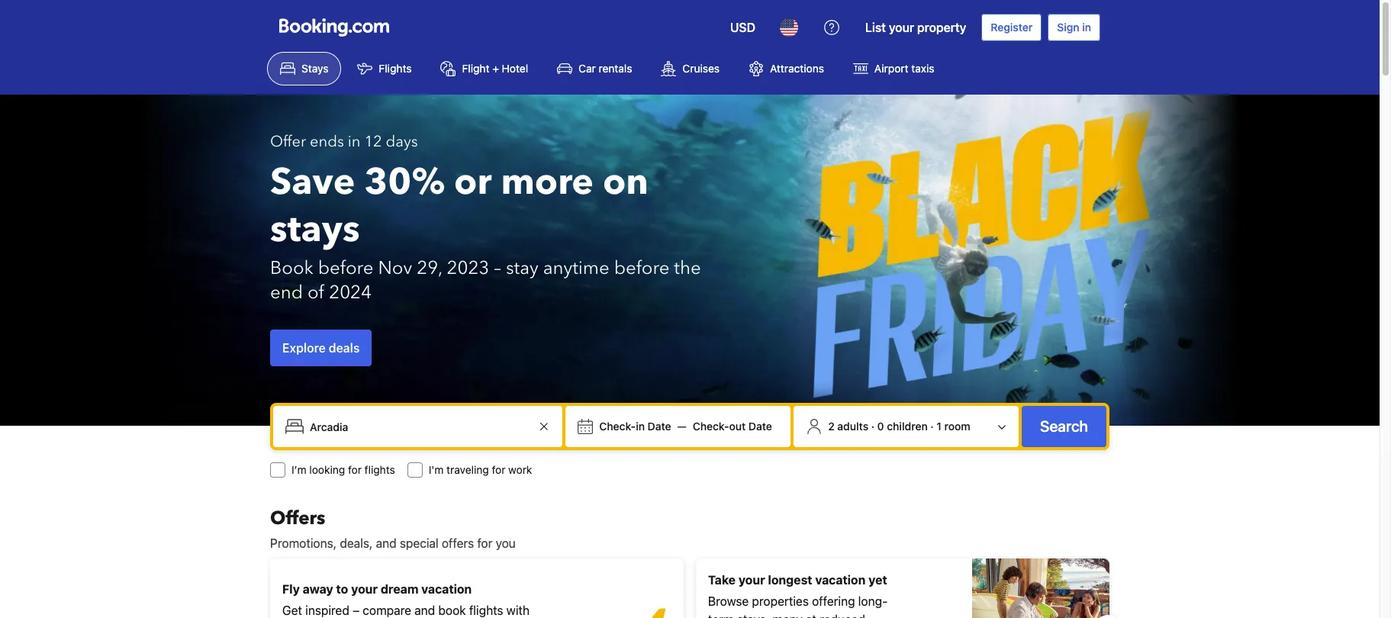 Task type: describe. For each thing, give the bounding box(es) containing it.
list your property link
[[856, 9, 976, 46]]

room
[[944, 420, 971, 433]]

on
[[603, 157, 649, 208]]

0 horizontal spatial flights
[[365, 463, 395, 476]]

more
[[501, 157, 594, 208]]

cruises link
[[648, 52, 733, 85]]

2 · from the left
[[931, 420, 934, 433]]

2023
[[447, 256, 489, 281]]

attractions link
[[736, 52, 837, 85]]

to
[[336, 582, 348, 596]]

car
[[579, 62, 596, 75]]

hotel
[[502, 62, 528, 75]]

offers
[[442, 537, 474, 550]]

deals,
[[340, 537, 373, 550]]

offering
[[812, 595, 855, 608]]

i'm traveling for work
[[429, 463, 532, 476]]

register
[[991, 21, 1033, 34]]

stays
[[301, 62, 329, 75]]

fly
[[282, 582, 300, 596]]

list your property
[[865, 21, 966, 34]]

sign
[[1057, 21, 1080, 34]]

1 · from the left
[[871, 420, 875, 433]]

12
[[364, 131, 382, 152]]

work
[[508, 463, 532, 476]]

2
[[828, 420, 835, 433]]

traveling
[[447, 463, 489, 476]]

stays,
[[737, 613, 770, 618]]

stays link
[[267, 52, 341, 85]]

rentals
[[599, 62, 632, 75]]

adults
[[837, 420, 869, 433]]

or
[[454, 157, 492, 208]]

with
[[507, 604, 530, 617]]

offer
[[270, 131, 306, 152]]

offers promotions, deals, and special offers for you
[[270, 506, 516, 550]]

and inside fly away to your dream vacation get inspired – compare and book flights with
[[415, 604, 435, 617]]

flight + hotel
[[462, 62, 528, 75]]

list
[[865, 21, 886, 34]]

book
[[270, 256, 314, 281]]

search button
[[1022, 406, 1107, 447]]

0
[[877, 420, 884, 433]]

longest
[[768, 573, 812, 587]]

compare
[[363, 604, 411, 617]]

airport
[[875, 62, 909, 75]]

29,
[[417, 256, 442, 281]]

flight
[[462, 62, 490, 75]]

browse
[[708, 595, 749, 608]]

– inside the offer ends in 12 days save 30% or more on stays book before nov 29, 2023 – stay anytime before the end of 2024
[[494, 256, 501, 281]]

out
[[729, 420, 746, 433]]

children
[[887, 420, 928, 433]]

1
[[937, 420, 942, 433]]

stay
[[506, 256, 539, 281]]

2 check- from the left
[[693, 420, 729, 433]]

nov
[[378, 256, 412, 281]]

many
[[773, 613, 803, 618]]

get
[[282, 604, 302, 617]]

Where are you going? field
[[304, 413, 535, 440]]

car rentals link
[[544, 52, 645, 85]]

end
[[270, 280, 303, 305]]

offer ends in 12 days save 30% or more on stays book before nov 29, 2023 – stay anytime before the end of 2024
[[270, 131, 701, 305]]

attractions
[[770, 62, 824, 75]]

stays
[[270, 205, 360, 255]]

fly away to your dream vacation image
[[565, 575, 672, 618]]

yet
[[869, 573, 887, 587]]

for inside "offers promotions, deals, and special offers for you"
[[477, 537, 493, 550]]

dream
[[381, 582, 419, 596]]

and inside "offers promotions, deals, and special offers for you"
[[376, 537, 397, 550]]

the
[[674, 256, 701, 281]]

special
[[400, 537, 439, 550]]

2 date from the left
[[749, 420, 772, 433]]

book
[[438, 604, 466, 617]]

your inside fly away to your dream vacation get inspired – compare and book flights with
[[351, 582, 378, 596]]



Task type: vqa. For each thing, say whether or not it's contained in the screenshot.
Naniwa
no



Task type: locate. For each thing, give the bounding box(es) containing it.
1 vertical spatial in
[[348, 131, 361, 152]]

i'm
[[292, 463, 307, 476]]

before down stays
[[318, 256, 374, 281]]

flights right looking
[[365, 463, 395, 476]]

0 horizontal spatial in
[[348, 131, 361, 152]]

property
[[917, 21, 966, 34]]

airport taxis link
[[840, 52, 948, 85]]

you
[[496, 537, 516, 550]]

flights left the with
[[469, 604, 503, 617]]

1 vertical spatial and
[[415, 604, 435, 617]]

flights
[[379, 62, 412, 75]]

1 vertical spatial –
[[353, 604, 360, 617]]

1 check- from the left
[[599, 420, 636, 433]]

long-
[[858, 595, 888, 608]]

save
[[270, 157, 355, 208]]

car rentals
[[579, 62, 632, 75]]

0 vertical spatial and
[[376, 537, 397, 550]]

take your longest vacation yet image
[[972, 559, 1110, 618]]

1 horizontal spatial check-
[[693, 420, 729, 433]]

1 horizontal spatial your
[[739, 573, 765, 587]]

fly away to your dream vacation get inspired – compare and book flights with
[[282, 582, 530, 618]]

offers
[[270, 506, 325, 531]]

0 horizontal spatial your
[[351, 582, 378, 596]]

in inside the offer ends in 12 days save 30% or more on stays book before nov 29, 2023 – stay anytime before the end of 2024
[[348, 131, 361, 152]]

register link
[[982, 14, 1042, 41]]

0 horizontal spatial ·
[[871, 420, 875, 433]]

your inside "take your longest vacation yet browse properties offering long- term stays, many at reduce"
[[739, 573, 765, 587]]

1 horizontal spatial –
[[494, 256, 501, 281]]

2 horizontal spatial your
[[889, 21, 914, 34]]

0 vertical spatial flights
[[365, 463, 395, 476]]

of
[[308, 280, 325, 305]]

your for property
[[889, 21, 914, 34]]

promotions,
[[270, 537, 337, 550]]

vacation inside "take your longest vacation yet browse properties offering long- term stays, many at reduce"
[[815, 573, 866, 587]]

date
[[648, 420, 671, 433], [749, 420, 772, 433]]

vacation up "book"
[[421, 582, 472, 596]]

term
[[708, 613, 734, 618]]

take
[[708, 573, 736, 587]]

vacation up "offering"
[[815, 573, 866, 587]]

in for check-in date — check-out date
[[636, 420, 645, 433]]

i'm
[[429, 463, 444, 476]]

0 vertical spatial –
[[494, 256, 501, 281]]

· left 1
[[931, 420, 934, 433]]

inspired
[[305, 604, 349, 617]]

flight + hotel link
[[428, 52, 541, 85]]

region containing take your longest vacation yet
[[258, 553, 1122, 618]]

i'm looking for flights
[[292, 463, 395, 476]]

0 horizontal spatial –
[[353, 604, 360, 617]]

1 before from the left
[[318, 256, 374, 281]]

1 vertical spatial flights
[[469, 604, 503, 617]]

for for flights
[[348, 463, 362, 476]]

1 horizontal spatial before
[[614, 256, 670, 281]]

for left work
[[492, 463, 506, 476]]

1 horizontal spatial in
[[636, 420, 645, 433]]

for
[[348, 463, 362, 476], [492, 463, 506, 476], [477, 537, 493, 550]]

0 horizontal spatial check-
[[599, 420, 636, 433]]

1 horizontal spatial date
[[749, 420, 772, 433]]

– inside fly away to your dream vacation get inspired – compare and book flights with
[[353, 604, 360, 617]]

date left —
[[648, 420, 671, 433]]

for left you
[[477, 537, 493, 550]]

1 horizontal spatial and
[[415, 604, 435, 617]]

30%
[[364, 157, 445, 208]]

properties
[[752, 595, 809, 608]]

at
[[806, 613, 817, 618]]

date right out
[[749, 420, 772, 433]]

airport taxis
[[875, 62, 935, 75]]

cruises
[[683, 62, 720, 75]]

check-
[[599, 420, 636, 433], [693, 420, 729, 433]]

region
[[258, 553, 1122, 618]]

—
[[677, 420, 687, 433]]

and
[[376, 537, 397, 550], [415, 604, 435, 617]]

2 before from the left
[[614, 256, 670, 281]]

usd button
[[721, 9, 765, 46]]

away
[[303, 582, 333, 596]]

in
[[1082, 21, 1091, 34], [348, 131, 361, 152], [636, 420, 645, 433]]

before
[[318, 256, 374, 281], [614, 256, 670, 281]]

and right "deals,"
[[376, 537, 397, 550]]

search
[[1040, 417, 1088, 435]]

2 vertical spatial in
[[636, 420, 645, 433]]

for right looking
[[348, 463, 362, 476]]

check-out date button
[[687, 413, 778, 440]]

your for longest
[[739, 573, 765, 587]]

explore deals
[[282, 341, 360, 355]]

check-in date — check-out date
[[599, 420, 772, 433]]

+
[[492, 62, 499, 75]]

2 adults · 0 children · 1 room
[[828, 420, 971, 433]]

in left 12
[[348, 131, 361, 152]]

deals
[[329, 341, 360, 355]]

booking.com image
[[279, 18, 389, 37]]

take your longest vacation yet browse properties offering long- term stays, many at reduce
[[708, 573, 888, 618]]

1 horizontal spatial flights
[[469, 604, 503, 617]]

days
[[386, 131, 418, 152]]

before left "the"
[[614, 256, 670, 281]]

0 horizontal spatial date
[[648, 420, 671, 433]]

flights link
[[345, 52, 425, 85]]

your right take at the right bottom
[[739, 573, 765, 587]]

2 adults · 0 children · 1 room button
[[800, 412, 1013, 441]]

in left —
[[636, 420, 645, 433]]

flights inside fly away to your dream vacation get inspired – compare and book flights with
[[469, 604, 503, 617]]

ends
[[310, 131, 344, 152]]

sign in link
[[1048, 14, 1101, 41]]

anytime
[[543, 256, 610, 281]]

vacation
[[815, 573, 866, 587], [421, 582, 472, 596]]

looking
[[309, 463, 345, 476]]

taxis
[[912, 62, 935, 75]]

vacation inside fly away to your dream vacation get inspired – compare and book flights with
[[421, 582, 472, 596]]

0 horizontal spatial vacation
[[421, 582, 472, 596]]

1 horizontal spatial ·
[[931, 420, 934, 433]]

0 horizontal spatial and
[[376, 537, 397, 550]]

0 vertical spatial in
[[1082, 21, 1091, 34]]

check- right —
[[693, 420, 729, 433]]

2 horizontal spatial in
[[1082, 21, 1091, 34]]

– left stay
[[494, 256, 501, 281]]

and left "book"
[[415, 604, 435, 617]]

1 date from the left
[[648, 420, 671, 433]]

sign in
[[1057, 21, 1091, 34]]

in for sign in
[[1082, 21, 1091, 34]]

for for work
[[492, 463, 506, 476]]

your right list on the right of the page
[[889, 21, 914, 34]]

your right to
[[351, 582, 378, 596]]

in right sign
[[1082, 21, 1091, 34]]

1 horizontal spatial vacation
[[815, 573, 866, 587]]

check- left —
[[599, 420, 636, 433]]

explore
[[282, 341, 326, 355]]

– right inspired
[[353, 604, 360, 617]]

usd
[[730, 21, 756, 34]]

check-in date button
[[593, 413, 677, 440]]

0 horizontal spatial before
[[318, 256, 374, 281]]

· left 0
[[871, 420, 875, 433]]

explore deals link
[[270, 330, 372, 366]]

your
[[889, 21, 914, 34], [739, 573, 765, 587], [351, 582, 378, 596]]



